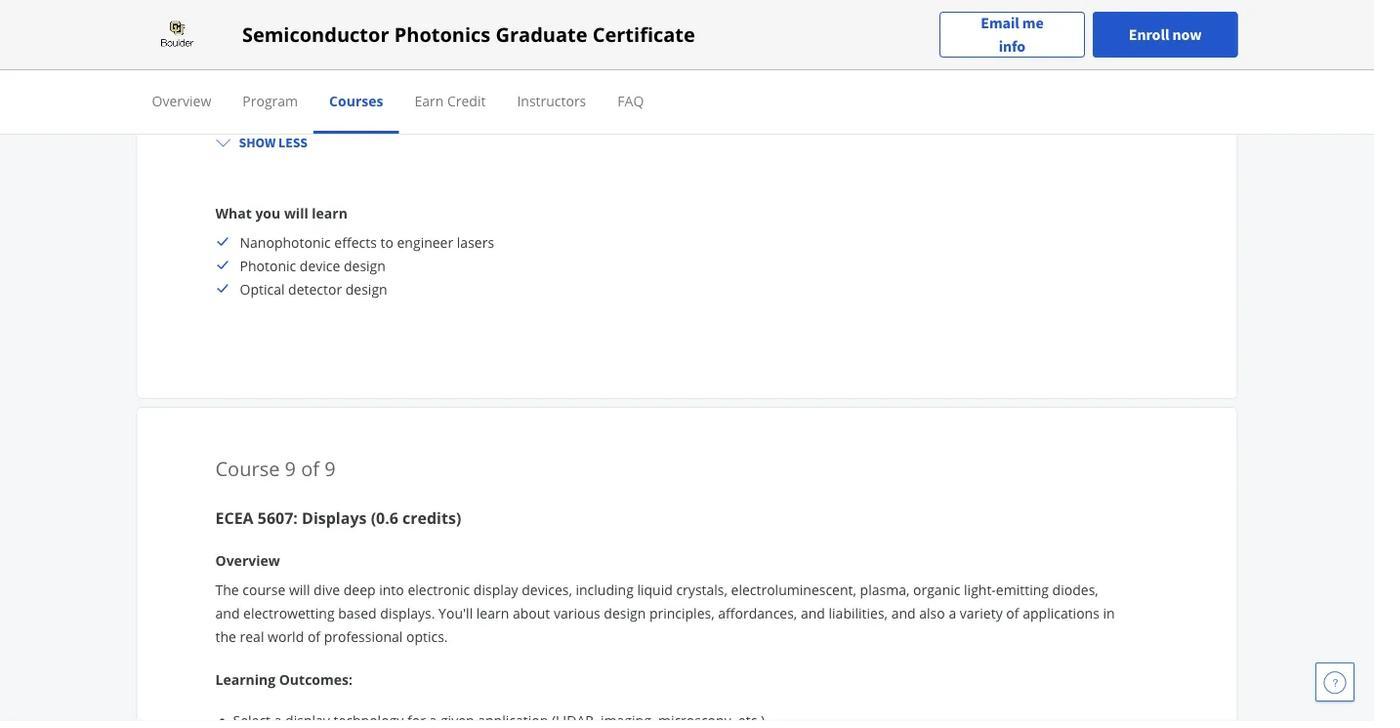 Task type: describe. For each thing, give the bounding box(es) containing it.
show
[[239, 134, 276, 151]]

semiconductor
[[242, 21, 389, 48]]

optical
[[240, 280, 285, 298]]

displays.
[[380, 604, 435, 623]]

ev
[[689, 38, 705, 56]]

course:
[[433, 38, 480, 56]]

instructors link
[[517, 91, 586, 110]]

photonics
[[394, 21, 491, 48]]

0 vertical spatial the
[[409, 38, 430, 56]]

courses
[[329, 91, 383, 110]]

email me info button
[[940, 11, 1085, 58]]

outcomes:
[[279, 671, 353, 689]]

conventional
[[572, 61, 656, 80]]

electronic
[[408, 581, 470, 599]]

of down emitting
[[1006, 604, 1019, 623]]

including
[[576, 581, 634, 599]]

overview link
[[152, 91, 211, 110]]

theory,
[[826, 61, 871, 80]]

the inside "the course will dive deep into electronic display devices, including liquid crystals, electroluminescent, plasma, organic light-emitting diodes, and electrowetting based displays. you'll learn about various design principles, affordances, and liabilities, and also a variety of applications in the real world of professional optics."
[[215, 628, 236, 646]]

electrowetting
[[243, 604, 335, 623]]

liquid
[[637, 581, 673, 599]]

1 9 from the left
[[285, 455, 296, 482]]

in-
[[490, 84, 506, 103]]

university of colorado boulder image
[[136, 19, 219, 50]]

a inside "the course will dive deep into electronic display devices, including liquid crystals, electroluminescent, plasma, organic light-emitting diodes, and electrowetting based displays. you'll learn about various design principles, affordances, and liabilities, and also a variety of applications in the real world of professional optics."
[[949, 604, 956, 623]]

you
[[255, 204, 281, 222]]

you'll
[[439, 604, 473, 623]]

displays
[[302, 508, 367, 529]]

semiconductor
[[718, 84, 813, 103]]

and inside specific skills to review before the course: unit conversions for energy (i.e. ev to j), planck's constant, trigonometric & exponential functions, algebraic manipulation, partial derivatives, polarization, conventional laser stimulated emission theory, maxwell–boltzmann vs. fermi vs. bose statistics, quantum solution to the particle-in-the-box potential and basics of a semiconductor
[[619, 84, 644, 103]]

for
[[594, 38, 612, 56]]

based
[[338, 604, 377, 623]]

fermi
[[1027, 61, 1063, 80]]

overview inside certificate menu element
[[152, 91, 211, 110]]

bose
[[1088, 61, 1119, 80]]

algebraic
[[215, 61, 274, 80]]

graduate
[[496, 21, 588, 48]]

manipulation,
[[278, 61, 366, 80]]

earn credit link
[[415, 91, 486, 110]]

of up displays
[[301, 455, 319, 482]]

program link
[[243, 91, 298, 110]]

light-
[[964, 581, 996, 599]]

engineer
[[397, 233, 453, 252]]

earn
[[415, 91, 444, 110]]

to left the earn at the left top of page
[[397, 84, 410, 103]]

and down the
[[215, 604, 240, 623]]

conversions
[[514, 38, 590, 56]]

(i.e.
[[663, 38, 685, 56]]

the course will dive deep into electronic display devices, including liquid crystals, electroluminescent, plasma, organic light-emitting diodes, and electrowetting based displays. you'll learn about various design principles, affordances, and liabilities, and also a variety of applications in the real world of professional optics.
[[215, 581, 1115, 646]]

enroll now
[[1129, 25, 1202, 44]]

basics
[[647, 84, 687, 103]]

2 vs. from the left
[[1067, 61, 1084, 80]]

specific
[[215, 38, 264, 56]]

laser
[[660, 61, 691, 80]]

professional
[[324, 628, 403, 646]]

emitting
[[996, 581, 1049, 599]]

detector
[[288, 280, 342, 298]]

also
[[919, 604, 945, 623]]

electroluminescent,
[[731, 581, 857, 599]]

certificate
[[593, 21, 695, 48]]

trigonometric
[[856, 38, 946, 56]]

faq link
[[618, 91, 644, 110]]

functions,
[[1042, 38, 1105, 56]]

applications
[[1023, 604, 1100, 623]]

5607:
[[258, 508, 298, 529]]

devices,
[[522, 581, 572, 599]]

device
[[300, 256, 340, 275]]

help center image
[[1323, 671, 1347, 694]]

earn credit
[[415, 91, 486, 110]]

courses link
[[329, 91, 383, 110]]

course
[[243, 581, 286, 599]]

show less button
[[208, 125, 315, 160]]

will for course
[[289, 581, 310, 599]]

program
[[243, 91, 298, 110]]

what
[[215, 204, 252, 222]]

credit
[[447, 91, 486, 110]]

emission
[[766, 61, 823, 80]]

derivatives,
[[414, 61, 486, 80]]



Task type: vqa. For each thing, say whether or not it's contained in the screenshot.
'that'
no



Task type: locate. For each thing, give the bounding box(es) containing it.
ecea
[[215, 508, 254, 529]]

of right world
[[308, 628, 320, 646]]

the
[[409, 38, 430, 56], [414, 84, 435, 103], [215, 628, 236, 646]]

enroll
[[1129, 25, 1170, 44]]

learning
[[215, 671, 276, 689]]

the left real
[[215, 628, 236, 646]]

0 horizontal spatial vs.
[[1006, 61, 1023, 80]]

will right you
[[284, 204, 308, 222]]

2 vertical spatial design
[[604, 604, 646, 623]]

photonic
[[240, 256, 296, 275]]

0 vertical spatial a
[[707, 84, 714, 103]]

1 horizontal spatial vs.
[[1067, 61, 1084, 80]]

design for optical detector design
[[346, 280, 387, 298]]

plasma,
[[860, 581, 910, 599]]

of
[[690, 84, 703, 103], [301, 455, 319, 482], [1006, 604, 1019, 623], [308, 628, 320, 646]]

1 vertical spatial will
[[289, 581, 310, 599]]

0 horizontal spatial overview
[[152, 91, 211, 110]]

0 vertical spatial design
[[344, 256, 386, 275]]

principles,
[[649, 604, 715, 623]]

the right 'before'
[[409, 38, 430, 56]]

faq
[[618, 91, 644, 110]]

vs. down functions,
[[1067, 61, 1084, 80]]

what you will learn
[[215, 204, 348, 222]]

liabilities,
[[829, 604, 888, 623]]

learning outcomes:
[[215, 671, 353, 689]]

unit
[[484, 38, 510, 56]]

enroll now button
[[1093, 12, 1238, 58]]

ecea 5607: displays (0.6 credits)
[[215, 508, 461, 529]]

credits)
[[402, 508, 461, 529]]

1 vertical spatial the
[[414, 84, 435, 103]]

exponential
[[963, 38, 1039, 56]]

vs. down info
[[1006, 61, 1023, 80]]

the down the derivatives,
[[414, 84, 435, 103]]

learn inside "the course will dive deep into electronic display devices, including liquid crystals, electroluminescent, plasma, organic light-emitting diodes, and electrowetting based displays. you'll learn about various design principles, affordances, and liabilities, and also a variety of applications in the real world of professional optics."
[[476, 604, 509, 623]]

of right basics
[[690, 84, 703, 103]]

2 9 from the left
[[325, 455, 336, 482]]

of inside specific skills to review before the course: unit conversions for energy (i.e. ev to j), planck's constant, trigonometric & exponential functions, algebraic manipulation, partial derivatives, polarization, conventional laser stimulated emission theory, maxwell–boltzmann vs. fermi vs. bose statistics, quantum solution to the particle-in-the-box potential and basics of a semiconductor
[[690, 84, 703, 103]]

skills
[[267, 38, 298, 56]]

0 horizontal spatial a
[[707, 84, 714, 103]]

photonic device design
[[240, 256, 386, 275]]

1 vertical spatial design
[[346, 280, 387, 298]]

overview up course
[[215, 551, 280, 570]]

and down electroluminescent,
[[801, 604, 825, 623]]

a right also
[[949, 604, 956, 623]]

will
[[284, 204, 308, 222], [289, 581, 310, 599]]

design for photonic device design
[[344, 256, 386, 275]]

a down stimulated
[[707, 84, 714, 103]]

maxwell–boltzmann
[[875, 61, 1003, 80]]

lasers
[[457, 233, 494, 252]]

and left also
[[891, 604, 916, 623]]

9
[[285, 455, 296, 482], [325, 455, 336, 482]]

1 vertical spatial a
[[949, 604, 956, 623]]

less
[[278, 134, 308, 151]]

semiconductor photonics graduate certificate
[[242, 21, 695, 48]]

organic
[[913, 581, 961, 599]]

1 horizontal spatial learn
[[476, 604, 509, 623]]

constant,
[[794, 38, 853, 56]]

1 horizontal spatial a
[[949, 604, 956, 623]]

0 vertical spatial learn
[[312, 204, 348, 222]]

2 vertical spatial the
[[215, 628, 236, 646]]

will inside "the course will dive deep into electronic display devices, including liquid crystals, electroluminescent, plasma, organic light-emitting diodes, and electrowetting based displays. you'll learn about various design principles, affordances, and liabilities, and also a variety of applications in the real world of professional optics."
[[289, 581, 310, 599]]

potential
[[559, 84, 616, 103]]

instructors
[[517, 91, 586, 110]]

in
[[1103, 604, 1115, 623]]

9 right course
[[285, 455, 296, 482]]

show less
[[239, 134, 308, 151]]

to right effects
[[380, 233, 394, 252]]

0 horizontal spatial 9
[[285, 455, 296, 482]]

the
[[215, 581, 239, 599]]

display
[[474, 581, 518, 599]]

email
[[981, 13, 1019, 33]]

0 vertical spatial overview
[[152, 91, 211, 110]]

polarization,
[[490, 61, 569, 80]]

1 vs. from the left
[[1006, 61, 1023, 80]]

1 vertical spatial learn
[[476, 604, 509, 623]]

1 horizontal spatial 9
[[325, 455, 336, 482]]

particle-
[[438, 84, 490, 103]]

1 vertical spatial overview
[[215, 551, 280, 570]]

9 up displays
[[325, 455, 336, 482]]

variety
[[960, 604, 1003, 623]]

crystals,
[[676, 581, 728, 599]]

1 horizontal spatial overview
[[215, 551, 280, 570]]

will up electrowetting
[[289, 581, 310, 599]]

certificate menu element
[[136, 70, 1238, 134]]

now
[[1173, 25, 1202, 44]]

design inside "the course will dive deep into electronic display devices, including liquid crystals, electroluminescent, plasma, organic light-emitting diodes, and electrowetting based displays. you'll learn about various design principles, affordances, and liabilities, and also a variety of applications in the real world of professional optics."
[[604, 604, 646, 623]]

me
[[1022, 13, 1044, 33]]

info
[[999, 37, 1026, 56]]

dive
[[314, 581, 340, 599]]

list item
[[233, 711, 1124, 722]]

to left j),
[[708, 38, 721, 56]]

optical detector design
[[240, 280, 387, 298]]

course
[[215, 455, 280, 482]]

overview left statistics, at the top of the page
[[152, 91, 211, 110]]

course 9 of 9
[[215, 455, 336, 482]]

review
[[318, 38, 360, 56]]

world
[[268, 628, 304, 646]]

affordances,
[[718, 604, 797, 623]]

to right skills
[[301, 38, 314, 56]]

partial
[[370, 61, 410, 80]]

learn up effects
[[312, 204, 348, 222]]

energy
[[616, 38, 659, 56]]

solution
[[342, 84, 393, 103]]

vs.
[[1006, 61, 1023, 80], [1067, 61, 1084, 80]]

0 vertical spatial will
[[284, 204, 308, 222]]

&
[[950, 38, 960, 56]]

0 horizontal spatial learn
[[312, 204, 348, 222]]

nanophotonic effects to engineer lasers
[[240, 233, 494, 252]]

and down 'conventional'
[[619, 84, 644, 103]]

statistics,
[[215, 84, 274, 103]]

overview
[[152, 91, 211, 110], [215, 551, 280, 570]]

real
[[240, 628, 264, 646]]

to
[[301, 38, 314, 56], [708, 38, 721, 56], [397, 84, 410, 103], [380, 233, 394, 252]]

learn down display
[[476, 604, 509, 623]]

various
[[554, 604, 600, 623]]

nanophotonic
[[240, 233, 331, 252]]

a
[[707, 84, 714, 103], [949, 604, 956, 623]]

will for you
[[284, 204, 308, 222]]

a inside specific skills to review before the course: unit conversions for energy (i.e. ev to j), planck's constant, trigonometric & exponential functions, algebraic manipulation, partial derivatives, polarization, conventional laser stimulated emission theory, maxwell–boltzmann vs. fermi vs. bose statistics, quantum solution to the particle-in-the-box potential and basics of a semiconductor
[[707, 84, 714, 103]]

planck's
[[740, 38, 791, 56]]

(0.6
[[371, 508, 398, 529]]

deep
[[344, 581, 376, 599]]



